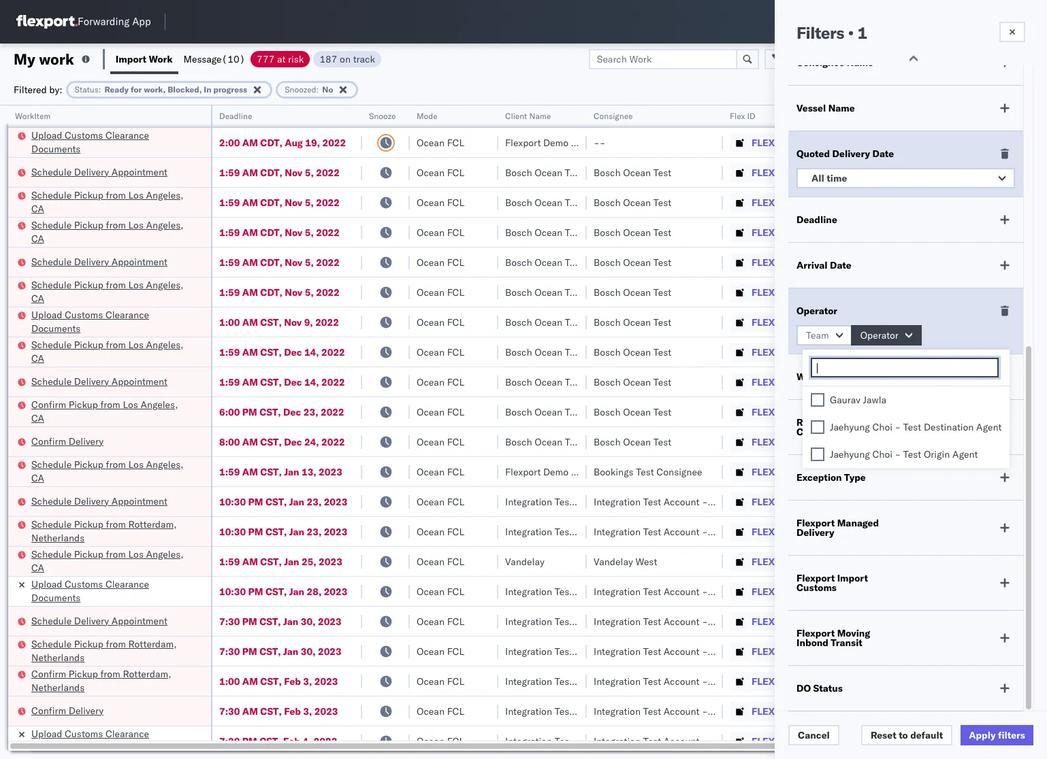 Task type: describe. For each thing, give the bounding box(es) containing it.
2 cdt, from the top
[[260, 166, 282, 179]]

10 fcl from the top
[[447, 406, 464, 418]]

4 schedule pickup from los angeles, ca button from the top
[[31, 338, 193, 367]]

feb for 1:00 am cst, feb 3, 2023
[[284, 676, 301, 688]]

7 ocean fcl from the top
[[417, 316, 464, 328]]

deadline button
[[212, 108, 349, 122]]

1:59 for sixth schedule pickup from los angeles, ca button from the top of the page
[[219, 556, 240, 568]]

8 account from the top
[[664, 736, 699, 748]]

8 resize handle column header from the left
[[904, 106, 920, 760]]

2022 for 3rd schedule pickup from los angeles, ca button from the bottom
[[321, 346, 345, 358]]

schedule delivery appointment link for maeu9408431
[[31, 495, 167, 508]]

cst, up '1:59 am cst, jan 13, 2023'
[[260, 436, 282, 448]]

21 flex- from the top
[[752, 736, 781, 748]]

1 confirm delivery button from the top
[[31, 435, 104, 450]]

no
[[322, 84, 333, 94]]

jan left 28,
[[289, 586, 304, 598]]

19,
[[305, 136, 320, 149]]

ca for sixth schedule pickup from los angeles, ca button from the top of the page
[[31, 562, 44, 574]]

by:
[[49, 83, 62, 96]]

angeles, for 2nd schedule pickup from los angeles, ca button
[[146, 219, 183, 231]]

delivery for schedule delivery appointment button for maeu9408431
[[74, 495, 109, 508]]

13,
[[302, 466, 316, 478]]

am for 3rd schedule pickup from los angeles, ca button from the bottom
[[242, 346, 258, 358]]

pickup for confirm pickup from los angeles, ca button
[[69, 399, 98, 411]]

mode
[[417, 111, 438, 121]]

jan up 25,
[[289, 526, 304, 538]]

5, for 4th schedule pickup from los angeles, ca button from the bottom
[[305, 286, 314, 299]]

schedule pickup from los angeles, ca for schedule pickup from los angeles, ca link corresponding to 4th schedule pickup from los angeles, ca button from the bottom
[[31, 279, 183, 305]]

in
[[204, 84, 211, 94]]

9,
[[304, 316, 313, 328]]

work inside button
[[149, 53, 173, 65]]

2023 right 28,
[[324, 586, 347, 598]]

7 integration from the top
[[594, 706, 641, 718]]

6 schedule from the top
[[31, 339, 72, 351]]

schedule pickup from los angeles, ca for schedule pickup from los angeles, ca link associated with 2nd schedule pickup from los angeles, ca button
[[31, 219, 183, 245]]

workitem
[[15, 111, 51, 121]]

2 lagerfeld from the top
[[730, 526, 771, 538]]

6 hlxu8034992 from the top
[[983, 316, 1047, 328]]

2 ocean fcl from the top
[[417, 166, 464, 179]]

1 confirm delivery link from the top
[[31, 435, 104, 448]]

operator button
[[851, 325, 922, 346]]

hlxu8034992 for first schedule pickup from los angeles, ca button
[[983, 196, 1047, 208]]

mode button
[[410, 108, 485, 122]]

snooze
[[369, 111, 396, 121]]

origin
[[924, 449, 950, 461]]

2022 for 4th schedule pickup from los angeles, ca button from the bottom
[[316, 286, 340, 299]]

7 lagerfeld from the top
[[730, 706, 771, 718]]

25,
[[302, 556, 316, 568]]

risk
[[288, 53, 304, 65]]

777
[[257, 53, 275, 65]]

schedule delivery appointment for abcdefg78456546
[[31, 375, 167, 388]]

snoozed : no
[[285, 84, 333, 94]]

confirm pickup from los angeles, ca
[[31, 399, 178, 424]]

confirm pickup from los angeles, ca link
[[31, 398, 193, 425]]

filtered by:
[[14, 83, 62, 96]]

cst, up '7:30 am cst, feb 3, 2023'
[[260, 676, 282, 688]]

appointment for abcdefg78456546
[[111, 375, 167, 388]]

5 account from the top
[[664, 646, 699, 658]]

2 confirm delivery link from the top
[[31, 704, 104, 718]]

hlxu8034992 for test123456's schedule delivery appointment button
[[983, 166, 1047, 178]]

am for test123456's schedule delivery appointment button
[[242, 166, 258, 179]]

20 ocean fcl from the top
[[417, 706, 464, 718]]

1 horizontal spatial status
[[813, 683, 843, 695]]

7:30 pm cst, feb 4, 2023
[[219, 736, 337, 748]]

managed
[[837, 517, 879, 530]]

caiu7969337
[[839, 136, 903, 148]]

flex-1889466 for schedule delivery appointment
[[752, 376, 822, 388]]

5 integration from the top
[[594, 646, 641, 658]]

schedule delivery appointment button for abcdefg78456546
[[31, 375, 167, 390]]

forwarding app
[[78, 15, 151, 28]]

consignee inside button
[[594, 111, 633, 121]]

import work button
[[110, 44, 178, 74]]

filtered
[[14, 83, 47, 96]]

1:00 am cst, feb 3, 2023
[[219, 676, 338, 688]]

6 cdt, from the top
[[260, 286, 282, 299]]

cst, up the 1:59 am cst, jan 25, 2023
[[265, 526, 287, 538]]

gvcu5265864 for schedule pickup from rotterdam, netherlands
[[839, 526, 906, 538]]

action
[[999, 53, 1029, 65]]

forwarding
[[78, 15, 130, 28]]

1 schedule from the top
[[31, 166, 72, 178]]

consignee button
[[587, 108, 709, 122]]

2 karl from the top
[[710, 526, 728, 538]]

11 fcl from the top
[[447, 436, 464, 448]]

2023 right 25,
[[319, 556, 342, 568]]

6 1846748 from the top
[[781, 316, 822, 328]]

feb for 7:30 pm cst, feb 4, 2023
[[283, 736, 300, 748]]

18 flex- from the top
[[752, 646, 781, 658]]

uetu5238478 for confirm pickup from los angeles, ca
[[911, 406, 978, 418]]

3 cdt, from the top
[[260, 196, 282, 209]]

0 horizontal spatial status
[[75, 84, 99, 94]]

13 schedule from the top
[[31, 638, 72, 650]]

1:59 am cst, jan 13, 2023
[[219, 466, 342, 478]]

12 ocean fcl from the top
[[417, 466, 464, 478]]

1893174
[[781, 466, 822, 478]]

5 karl from the top
[[710, 646, 728, 658]]

schedule pickup from los angeles, ca for schedule pickup from los angeles, ca link corresponding to 3rd schedule pickup from los angeles, ca button from the bottom
[[31, 339, 183, 365]]

reset to default
[[871, 730, 943, 742]]

5, for 2nd schedule pickup from los angeles, ca button
[[305, 226, 314, 239]]

4 flex-1846748 from the top
[[752, 256, 822, 269]]

vessel name
[[797, 102, 855, 114]]

1 ocean fcl from the top
[[417, 136, 464, 149]]

my work
[[14, 49, 74, 68]]

15 ocean fcl from the top
[[417, 556, 464, 568]]

10:30 for schedule pickup from rotterdam, netherlands
[[219, 526, 246, 538]]

21 fcl from the top
[[447, 736, 464, 748]]

6 ocean fcl from the top
[[417, 286, 464, 299]]

app
[[132, 15, 151, 28]]

8:00 am cst, dec 24, 2022
[[219, 436, 345, 448]]

client
[[505, 111, 527, 121]]

client name
[[505, 111, 551, 121]]

14 fcl from the top
[[447, 526, 464, 538]]

777 at risk
[[257, 53, 304, 65]]

1 vertical spatial work
[[797, 371, 820, 383]]

flex-2130387 for confirm pickup from rotterdam, netherlands
[[752, 676, 822, 688]]

3 integration from the top
[[594, 586, 641, 598]]

my
[[14, 49, 35, 68]]

import inside flexport import customs
[[837, 573, 868, 585]]

dec for schedule delivery appointment
[[284, 376, 302, 388]]

pm down the 1:59 am cst, jan 25, 2023
[[248, 586, 263, 598]]

flex-1889466 for schedule pickup from los angeles, ca
[[752, 346, 822, 358]]

pm down '1:59 am cst, jan 13, 2023'
[[248, 496, 263, 508]]

choi for origin
[[872, 449, 892, 461]]

1 nyku9743990 from the top
[[839, 615, 906, 628]]

import work
[[116, 53, 173, 65]]

name for consignee name
[[847, 57, 873, 69]]

12 schedule from the top
[[31, 615, 72, 627]]

arrival date
[[797, 259, 851, 272]]

pm up the 1:59 am cst, jan 25, 2023
[[248, 526, 263, 538]]

cst, down '1:59 am cst, jan 13, 2023'
[[265, 496, 287, 508]]

14 ocean fcl from the top
[[417, 526, 464, 538]]

4,
[[302, 736, 311, 748]]

schedule pickup from rotterdam, netherlands for 10:30 pm cst, jan 23, 2023
[[31, 518, 177, 544]]

confirm pickup from rotterdam, netherlands
[[31, 668, 171, 694]]

all time
[[811, 172, 847, 184]]

snoozed
[[285, 84, 316, 94]]

8 karl from the top
[[710, 736, 728, 748]]

am for sixth schedule pickup from los angeles, ca button from the top of the page
[[242, 556, 258, 568]]

cancel
[[798, 730, 830, 742]]

mbl/mawb numbers button
[[920, 108, 1047, 122]]

4 lhuu7894563, from the top
[[839, 436, 909, 448]]

4 account from the top
[[664, 616, 699, 628]]

Search Shipments (/) text field
[[786, 12, 918, 32]]

gvcu5265864 for confirm pickup from rotterdam, netherlands
[[839, 675, 906, 688]]

gvcu5265864 for confirm delivery
[[839, 705, 906, 718]]

187 on track
[[320, 53, 375, 65]]

1 horizontal spatial deadline
[[797, 214, 837, 226]]

pm down 10:30 pm cst, jan 28, 2023
[[242, 616, 257, 628]]

5 schedule from the top
[[31, 279, 72, 291]]

5 schedule delivery appointment button from the top
[[31, 614, 167, 629]]

2023 down '1:59 am cst, jan 13, 2023'
[[324, 496, 347, 508]]

pm up "1:00 am cst, feb 3, 2023"
[[242, 646, 257, 658]]

do
[[797, 683, 811, 695]]

ready inside ready for customs clearance
[[797, 417, 825, 429]]

12 flex- from the top
[[752, 466, 781, 478]]

14, for schedule delivery appointment
[[304, 376, 319, 388]]

14 am from the top
[[242, 706, 258, 718]]

am for 4th schedule pickup from los angeles, ca button from the bottom
[[242, 286, 258, 299]]

3 flex-2130384 from the top
[[752, 736, 822, 748]]

ca for first schedule pickup from los angeles, ca button
[[31, 203, 44, 215]]

2 7:30 pm cst, jan 30, 2023 from the top
[[219, 646, 342, 658]]

19 fcl from the top
[[447, 676, 464, 688]]

2 confirm from the top
[[31, 435, 66, 448]]

3 upload customs clearance documents link from the top
[[31, 578, 193, 605]]

flex-2130387 for schedule delivery appointment
[[752, 496, 822, 508]]

delivery for test123456's schedule delivery appointment button
[[74, 166, 109, 178]]

delivery for second schedule delivery appointment button from the top of the page
[[74, 256, 109, 268]]

15 fcl from the top
[[447, 556, 464, 568]]

2023 up '7:30 am cst, feb 3, 2023'
[[314, 676, 338, 688]]

flex-1893174
[[752, 466, 822, 478]]

delivery inside flexport managed delivery
[[797, 527, 834, 539]]

1 flex-1846748 from the top
[[752, 166, 822, 179]]

3 integration test account - karl lagerfeld from the top
[[594, 586, 771, 598]]

5 schedule delivery appointment from the top
[[31, 615, 167, 627]]

mbl/mawb numbers
[[927, 111, 1010, 121]]

flex
[[730, 111, 745, 121]]

ceau7522281, hlxu6269489, hlxu8034992 for 4th schedule pickup from los angeles, ca button from the bottom
[[839, 286, 1047, 298]]

bookings
[[594, 466, 634, 478]]

5, for second schedule delivery appointment button from the top of the page
[[305, 256, 314, 269]]

8 lagerfeld from the top
[[730, 736, 771, 748]]

confirm pickup from rotterdam, netherlands link
[[31, 667, 193, 695]]

blocked,
[[168, 84, 202, 94]]

6 account from the top
[[664, 676, 699, 688]]

msdu7304509
[[839, 466, 908, 478]]

8 integration test account - karl lagerfeld from the top
[[594, 736, 771, 748]]

jan down 10:30 pm cst, jan 28, 2023
[[283, 616, 298, 628]]

14 flex- from the top
[[752, 526, 781, 538]]

pickup for fifth schedule pickup from los angeles, ca button from the top of the page
[[74, 458, 103, 471]]

aug
[[285, 136, 303, 149]]

exception type
[[797, 472, 866, 484]]

1:59 am cdt, nov 5, 2022 for 2nd schedule pickup from los angeles, ca button
[[219, 226, 340, 239]]

track
[[353, 53, 375, 65]]

3, for 7:30 am cst, feb 3, 2023
[[303, 706, 312, 718]]

1:59 am cst, dec 14, 2022 for schedule delivery appointment
[[219, 376, 345, 388]]

10 am from the top
[[242, 436, 258, 448]]

1 integration test account - karl lagerfeld from the top
[[594, 496, 771, 508]]

at
[[277, 53, 286, 65]]

flex-1889466 for confirm pickup from los angeles, ca
[[752, 406, 822, 418]]

team
[[806, 329, 829, 342]]

2 2130384 from the top
[[781, 646, 822, 658]]

17 ocean fcl from the top
[[417, 616, 464, 628]]

dec left 24,
[[284, 436, 302, 448]]

reset
[[871, 730, 896, 742]]

13 fcl from the top
[[447, 496, 464, 508]]

1:59 for schedule delivery appointment button related to abcdefg78456546
[[219, 376, 240, 388]]

1
[[857, 22, 867, 43]]

lhuu7894563, uetu5238478 for schedule pickup from los angeles, ca
[[839, 346, 978, 358]]

187
[[320, 53, 337, 65]]

from for 2nd schedule pickup from los angeles, ca button
[[106, 219, 126, 231]]

los for 2nd schedule pickup from los angeles, ca button
[[128, 219, 144, 231]]

pickup for 4th schedule pickup from los angeles, ca button from the bottom
[[74, 279, 103, 291]]

documents for second the upload customs clearance documents 'link' from the top of the page
[[31, 322, 81, 335]]

to
[[899, 730, 908, 742]]

jawla
[[863, 394, 886, 406]]

resize handle column header for mode
[[482, 106, 498, 760]]

consignee name
[[797, 57, 873, 69]]

6 integration from the top
[[594, 676, 641, 688]]

schedule delivery appointment for maeu9408431
[[31, 495, 167, 508]]

flexport demo consignee for -
[[505, 136, 617, 149]]

flex id
[[730, 111, 755, 121]]

9 fcl from the top
[[447, 376, 464, 388]]

ceau7522281, for 2nd schedule pickup from los angeles, ca button
[[839, 226, 909, 238]]

bookings test consignee
[[594, 466, 702, 478]]

jan left 25,
[[284, 556, 299, 568]]

7:30 am cst, feb 3, 2023
[[219, 706, 338, 718]]

3 2130384 from the top
[[781, 736, 822, 748]]

nov for 4th schedule pickup from los angeles, ca button from the bottom
[[285, 286, 302, 299]]

schedule pickup from los angeles, ca link for sixth schedule pickup from los angeles, ca button from the top of the page
[[31, 548, 193, 575]]

4 integration test account - karl lagerfeld from the top
[[594, 616, 771, 628]]

1 1:59 am cdt, nov 5, 2022 from the top
[[219, 166, 340, 179]]

ceau7522281, for first schedule pickup from los angeles, ca button
[[839, 196, 909, 208]]

6 hlxu6269489, from the top
[[911, 316, 981, 328]]

from for sixth schedule pickup from los angeles, ca button from the top of the page
[[106, 548, 126, 561]]

1 karl from the top
[[710, 496, 728, 508]]

4 uetu5238478 from the top
[[911, 436, 978, 448]]

2 upload customs clearance documents link from the top
[[31, 308, 193, 335]]

1:59 for 2nd schedule pickup from los angeles, ca button
[[219, 226, 240, 239]]

20 fcl from the top
[[447, 706, 464, 718]]

schedule pickup from rotterdam, netherlands link for 7:30
[[31, 638, 193, 665]]

5 appointment from the top
[[111, 615, 167, 627]]

16 fcl from the top
[[447, 586, 464, 598]]

rotterdam, for 10:30 pm cst, jan 23, 2023
[[128, 518, 177, 531]]

2 nyku9743990 from the top
[[839, 645, 906, 658]]

am for fifth schedule pickup from los angeles, ca button from the top of the page
[[242, 466, 258, 478]]

customs inside ready for customs clearance
[[844, 417, 885, 429]]

ymluw236679313
[[927, 136, 1015, 149]]

gaurav
[[830, 394, 860, 406]]

flex id button
[[723, 108, 818, 122]]

hlxu8034992 for 4th schedule pickup from los angeles, ca button from the bottom
[[983, 286, 1047, 298]]

4 7:30 from the top
[[219, 736, 240, 748]]

angeles, for 3rd schedule pickup from los angeles, ca button from the bottom
[[146, 339, 183, 351]]

1 7:30 pm cst, jan 30, 2023 from the top
[[219, 616, 342, 628]]

id
[[747, 111, 755, 121]]

destination
[[924, 421, 974, 434]]

1 lagerfeld from the top
[[730, 496, 771, 508]]

cst, up 10:30 pm cst, jan 28, 2023
[[260, 556, 282, 568]]

work
[[39, 49, 74, 68]]

2023 right 4,
[[314, 736, 337, 748]]

confirm for 6:00
[[31, 399, 66, 411]]

6 karl from the top
[[710, 676, 728, 688]]

cst, up 7:30 pm cst, feb 4, 2023
[[260, 706, 282, 718]]

abcd1234560
[[839, 556, 906, 568]]

1:59 am cst, jan 25, 2023
[[219, 556, 342, 568]]

dec for schedule pickup from los angeles, ca
[[284, 346, 302, 358]]

reset to default button
[[861, 726, 953, 746]]

6 flex- from the top
[[752, 286, 781, 299]]

10:30 pm cst, jan 28, 2023
[[219, 586, 347, 598]]

clearance for 3rd the upload customs clearance documents 'link' from the top of the page
[[105, 578, 149, 591]]

delivery for first confirm delivery button from the top of the page
[[69, 435, 104, 448]]

6 integration test account - karl lagerfeld from the top
[[594, 676, 771, 688]]

6 lagerfeld from the top
[[730, 676, 771, 688]]

quoted delivery date
[[797, 148, 894, 160]]

upload customs clearance documents for first the upload customs clearance documents 'link' from the bottom
[[31, 728, 149, 754]]

6 fcl from the top
[[447, 286, 464, 299]]

client name button
[[498, 108, 573, 122]]

los for first schedule pickup from los angeles, ca button
[[128, 189, 144, 201]]

message (10)
[[184, 53, 245, 65]]

all time button
[[797, 168, 1015, 189]]

progress
[[213, 84, 247, 94]]

1 vertical spatial date
[[830, 259, 851, 272]]

2022 for first schedule pickup from los angeles, ca button
[[316, 196, 340, 209]]

13 flex- from the top
[[752, 496, 781, 508]]

2022 for confirm pickup from los angeles, ca button
[[321, 406, 344, 418]]

clearance for second the upload customs clearance documents 'link' from the top of the page
[[105, 309, 149, 321]]

work item type
[[797, 371, 867, 383]]

lhuu7894563, for schedule pickup from los angeles, ca
[[839, 346, 909, 358]]

(10)
[[222, 53, 245, 65]]

2022 for 2:00 am cdt, aug 19, 2022's upload customs clearance documents button
[[322, 136, 346, 149]]

28,
[[307, 586, 321, 598]]

schedule pickup from rotterdam, netherlands button for 7:30 pm cst, jan 30, 2023
[[31, 638, 193, 666]]

upload for 3rd the upload customs clearance documents 'link' from the top of the page
[[31, 578, 62, 591]]

2 integration test account - karl lagerfeld from the top
[[594, 526, 771, 538]]

jaehyung for jaehyung choi - test destination agent
[[830, 421, 870, 434]]

agent for jaehyung choi - test destination agent
[[976, 421, 1002, 434]]

5 integration test account - karl lagerfeld from the top
[[594, 646, 771, 658]]

workitem button
[[8, 108, 197, 122]]

lhuu7894563, for schedule delivery appointment
[[839, 376, 909, 388]]

17 fcl from the top
[[447, 616, 464, 628]]

ca for confirm pickup from los angeles, ca button
[[31, 412, 44, 424]]

cst, up 6:00 pm cst, dec 23, 2022
[[260, 376, 282, 388]]

upload for second the upload customs clearance documents 'link' from the top of the page
[[31, 309, 62, 321]]



Task type: locate. For each thing, give the bounding box(es) containing it.
numbers for container numbers
[[839, 116, 872, 127]]

2 schedule pickup from rotterdam, netherlands link from the top
[[31, 638, 193, 665]]

1:59 for fifth schedule pickup from los angeles, ca button from the top of the page
[[219, 466, 240, 478]]

2 vertical spatial rotterdam,
[[123, 668, 171, 680]]

vandelay west
[[594, 556, 657, 568]]

0 horizontal spatial work
[[149, 53, 173, 65]]

1 horizontal spatial :
[[316, 84, 319, 94]]

flexport. image
[[16, 15, 78, 29]]

7 integration test account - karl lagerfeld from the top
[[594, 706, 771, 718]]

cst, left 9,
[[260, 316, 282, 328]]

5 5, from the top
[[305, 286, 314, 299]]

am for first schedule pickup from los angeles, ca button
[[242, 196, 258, 209]]

6:00
[[219, 406, 240, 418]]

bosch ocean test
[[505, 166, 583, 179], [594, 166, 671, 179], [505, 196, 583, 209], [594, 196, 671, 209], [505, 226, 583, 239], [594, 226, 671, 239], [505, 256, 583, 269], [594, 256, 671, 269], [505, 286, 583, 299], [594, 286, 671, 299], [505, 316, 583, 328], [594, 316, 671, 328], [505, 346, 583, 358], [594, 346, 671, 358], [505, 376, 583, 388], [594, 376, 671, 388], [505, 406, 583, 418], [594, 406, 671, 418], [505, 436, 583, 448], [594, 436, 671, 448]]

2 fcl from the top
[[447, 166, 464, 179]]

0 vertical spatial 10:30
[[219, 496, 246, 508]]

7:30 pm cst, jan 30, 2023 down 10:30 pm cst, jan 28, 2023
[[219, 616, 342, 628]]

3 1:59 from the top
[[219, 226, 240, 239]]

1 vertical spatial 1:59 am cst, dec 14, 2022
[[219, 376, 345, 388]]

1660288
[[781, 136, 822, 149]]

1846748 for 4th schedule pickup from los angeles, ca button from the bottom
[[781, 286, 822, 299]]

flex-1846748
[[752, 166, 822, 179], [752, 196, 822, 209], [752, 226, 822, 239], [752, 256, 822, 269], [752, 286, 822, 299], [752, 316, 822, 328]]

1:59 am cst, dec 14, 2022 for schedule pickup from los angeles, ca
[[219, 346, 345, 358]]

maeu9408431 down maeu9736123
[[927, 496, 996, 508]]

schedule pickup from los angeles, ca button
[[31, 188, 193, 217], [31, 218, 193, 247], [31, 278, 193, 307], [31, 338, 193, 367], [31, 458, 193, 486], [31, 548, 193, 576]]

gvcu5265864
[[839, 496, 906, 508], [839, 526, 906, 538], [839, 585, 906, 598], [839, 675, 906, 688], [839, 705, 906, 718]]

2130387 down exception
[[781, 496, 822, 508]]

deadline down all
[[797, 214, 837, 226]]

0 vertical spatial type
[[846, 371, 867, 383]]

0 vertical spatial demo
[[543, 136, 568, 149]]

1 schedule pickup from los angeles, ca from the top
[[31, 189, 183, 215]]

flex-1889466
[[752, 346, 822, 358], [752, 376, 822, 388], [752, 406, 822, 418], [752, 436, 822, 448]]

numbers down 'container'
[[839, 116, 872, 127]]

5, for test123456's schedule delivery appointment button
[[305, 166, 314, 179]]

1:59 am cst, dec 14, 2022 up 6:00 pm cst, dec 23, 2022
[[219, 376, 345, 388]]

21 ocean fcl from the top
[[417, 736, 464, 748]]

10:30 up the 1:59 am cst, jan 25, 2023
[[219, 526, 246, 538]]

container numbers
[[839, 106, 875, 127]]

2130384 up inbond
[[781, 616, 822, 628]]

netherlands for 10:30 pm cst, jan 23, 2023
[[31, 532, 85, 544]]

0 horizontal spatial numbers
[[839, 116, 872, 127]]

2 netherlands from the top
[[31, 652, 85, 664]]

confirm delivery for 2nd 'confirm delivery' link from the top of the page
[[31, 705, 104, 717]]

flex-1893174 button
[[730, 463, 825, 482], [730, 463, 825, 482]]

1:00 for 1:00 am cst, nov 9, 2022
[[219, 316, 240, 328]]

flexport inside flexport moving inbond transit
[[797, 628, 835, 640]]

16 flex- from the top
[[752, 586, 781, 598]]

10:30 pm cst, jan 23, 2023 for schedule pickup from rotterdam, netherlands
[[219, 526, 347, 538]]

maeu9408431 for 7:30 am cst, feb 3, 2023
[[927, 706, 996, 718]]

flexport
[[505, 136, 541, 149], [505, 466, 541, 478], [797, 517, 835, 530], [797, 573, 835, 585], [797, 628, 835, 640]]

gvcu5265864 up the reset
[[839, 705, 906, 718]]

4 upload customs clearance documents link from the top
[[31, 727, 193, 755]]

0 vertical spatial 30,
[[301, 616, 316, 628]]

2 schedule delivery appointment button from the top
[[31, 255, 167, 270]]

vessel
[[797, 102, 826, 114]]

•
[[848, 22, 854, 43]]

date right arrival
[[830, 259, 851, 272]]

1 vertical spatial 7:30 pm cst, jan 30, 2023
[[219, 646, 342, 658]]

1 vertical spatial 2130384
[[781, 646, 822, 658]]

flex-2130387 down do
[[752, 706, 822, 718]]

1 vertical spatial deadline
[[797, 214, 837, 226]]

deadline inside button
[[219, 111, 252, 121]]

4 flex-2130387 from the top
[[752, 676, 822, 688]]

1 vertical spatial jaehyung
[[830, 449, 870, 461]]

2 vertical spatial 10:30
[[219, 586, 246, 598]]

0 vertical spatial ready
[[104, 84, 129, 94]]

1 jaehyung from the top
[[830, 421, 870, 434]]

feb down "1:00 am cst, feb 3, 2023"
[[284, 706, 301, 718]]

import inside button
[[116, 53, 146, 65]]

1 horizontal spatial work
[[797, 371, 820, 383]]

2 vertical spatial 2130384
[[781, 736, 822, 748]]

schedule pickup from rotterdam, netherlands link for 10:30
[[31, 518, 193, 545]]

2 flex-1846748 from the top
[[752, 196, 822, 209]]

flexport moving inbond transit
[[797, 628, 870, 649]]

pickup for 7:30 pm cst, jan 30, 2023's schedule pickup from rotterdam, netherlands button
[[74, 638, 103, 650]]

type up gaurav jawla
[[846, 371, 867, 383]]

jaehyung down gaurav
[[830, 421, 870, 434]]

1 vertical spatial maeu9408431
[[927, 706, 996, 718]]

2022 for second schedule delivery appointment button from the top of the page
[[316, 256, 340, 269]]

from inside confirm pickup from rotterdam, netherlands
[[100, 668, 120, 680]]

pm right the 6:00
[[242, 406, 257, 418]]

1:59 am cst, dec 14, 2022 down 1:00 am cst, nov 9, 2022
[[219, 346, 345, 358]]

14, down 9,
[[304, 346, 319, 358]]

0 vertical spatial 10:30 pm cst, jan 23, 2023
[[219, 496, 347, 508]]

5 schedule pickup from los angeles, ca link from the top
[[31, 458, 193, 485]]

flex-2130384 up do
[[752, 646, 822, 658]]

demo down client name button
[[543, 136, 568, 149]]

feb left 4,
[[283, 736, 300, 748]]

1 vertical spatial 1:00
[[219, 676, 240, 688]]

name right client
[[529, 111, 551, 121]]

1:59 for second schedule delivery appointment button from the top of the page
[[219, 256, 240, 269]]

1 vertical spatial --
[[927, 556, 939, 568]]

14, up 6:00 pm cst, dec 23, 2022
[[304, 376, 319, 388]]

operator
[[797, 305, 837, 317], [860, 329, 899, 342]]

2 flex-2130384 from the top
[[752, 646, 822, 658]]

1:59 for first schedule pickup from los angeles, ca button
[[219, 196, 240, 209]]

3 1:59 am cdt, nov 5, 2022 from the top
[[219, 226, 340, 239]]

flex-2130387 down inbond
[[752, 676, 822, 688]]

1 horizontal spatial operator
[[860, 329, 899, 342]]

confirm delivery down confirm pickup from rotterdam, netherlands on the left of the page
[[31, 705, 104, 717]]

from inside confirm pickup from los angeles, ca
[[100, 399, 120, 411]]

5 1:59 am cdt, nov 5, 2022 from the top
[[219, 286, 340, 299]]

1 hlxu8034992 from the top
[[983, 166, 1047, 178]]

clearance inside ready for customs clearance
[[797, 426, 843, 438]]

5 flex-1846748 from the top
[[752, 286, 822, 299]]

netherlands
[[31, 532, 85, 544], [31, 652, 85, 664], [31, 682, 85, 694]]

netherlands for 1:00 am cst, feb 3, 2023
[[31, 682, 85, 694]]

2 flex-2130387 from the top
[[752, 526, 822, 538]]

cst, down the 1:59 am cst, jan 25, 2023
[[265, 586, 287, 598]]

0 vertical spatial upload customs clearance documents button
[[31, 128, 193, 157]]

2 zimu3048342 from the top
[[927, 736, 992, 748]]

1 vertical spatial confirm delivery link
[[31, 704, 104, 718]]

2:00 am cdt, aug 19, 2022
[[219, 136, 346, 149]]

2130387
[[781, 496, 822, 508], [781, 526, 822, 538], [781, 586, 822, 598], [781, 676, 822, 688], [781, 706, 822, 718]]

2 choi from the top
[[872, 449, 892, 461]]

0 vertical spatial 3,
[[303, 676, 312, 688]]

4 confirm from the top
[[31, 705, 66, 717]]

nov for first schedule pickup from los angeles, ca button
[[285, 196, 302, 209]]

1:59 am cst, dec 14, 2022
[[219, 346, 345, 358], [219, 376, 345, 388]]

1 vertical spatial 30,
[[301, 646, 316, 658]]

apply filters button
[[961, 726, 1033, 746]]

confirm delivery down confirm pickup from los angeles, ca
[[31, 435, 104, 448]]

None checkbox
[[811, 393, 824, 407], [811, 421, 824, 434], [811, 393, 824, 407], [811, 421, 824, 434]]

1 vertical spatial feb
[[284, 706, 301, 718]]

8 integration from the top
[[594, 736, 641, 748]]

0 vertical spatial feb
[[284, 676, 301, 688]]

agent right the "destination"
[[976, 421, 1002, 434]]

apply filters
[[969, 730, 1025, 742]]

schedule pickup from rotterdam, netherlands button
[[31, 518, 193, 546], [31, 638, 193, 666]]

abcdefg78456546
[[927, 346, 1019, 358], [927, 376, 1019, 388], [927, 406, 1019, 418], [927, 436, 1019, 448]]

1 vertical spatial agent
[[952, 449, 978, 461]]

account
[[664, 496, 699, 508], [664, 526, 699, 538], [664, 586, 699, 598], [664, 616, 699, 628], [664, 646, 699, 658], [664, 676, 699, 688], [664, 706, 699, 718], [664, 736, 699, 748]]

work,
[[144, 84, 166, 94]]

4 ceau7522281, from the top
[[839, 256, 909, 268]]

1 ceau7522281, from the top
[[839, 166, 909, 178]]

name down 1
[[847, 57, 873, 69]]

ca inside confirm pickup from los angeles, ca
[[31, 412, 44, 424]]

10:30
[[219, 496, 246, 508], [219, 526, 246, 538], [219, 586, 246, 598]]

pickup
[[74, 189, 103, 201], [74, 219, 103, 231], [74, 279, 103, 291], [74, 339, 103, 351], [69, 399, 98, 411], [74, 458, 103, 471], [74, 518, 103, 531], [74, 548, 103, 561], [74, 638, 103, 650], [69, 668, 98, 680]]

2023 right 13,
[[319, 466, 342, 478]]

1 horizontal spatial --
[[927, 556, 939, 568]]

0 vertical spatial 1:00
[[219, 316, 240, 328]]

cst,
[[260, 316, 282, 328], [260, 346, 282, 358], [260, 376, 282, 388], [260, 406, 281, 418], [260, 436, 282, 448], [260, 466, 282, 478], [265, 496, 287, 508], [265, 526, 287, 538], [260, 556, 282, 568], [265, 586, 287, 598], [260, 616, 281, 628], [260, 646, 281, 658], [260, 676, 282, 688], [260, 706, 282, 718], [260, 736, 281, 748]]

jan up "1:00 am cst, feb 3, 2023"
[[283, 646, 298, 658]]

0 horizontal spatial date
[[830, 259, 851, 272]]

pickup inside confirm pickup from los angeles, ca
[[69, 399, 98, 411]]

hlxu6269489, for 2nd schedule pickup from los angeles, ca button
[[911, 226, 981, 238]]

actions
[[996, 111, 1024, 121]]

2 ceau7522281, from the top
[[839, 196, 909, 208]]

cst, down 10:30 pm cst, jan 28, 2023
[[260, 616, 281, 628]]

dec down 1:00 am cst, nov 9, 2022
[[284, 346, 302, 358]]

am for second schedule delivery appointment button from the top of the page
[[242, 256, 258, 269]]

1 vertical spatial rotterdam,
[[128, 638, 177, 650]]

0 vertical spatial test123456
[[927, 166, 985, 179]]

4 ceau7522281, hlxu6269489, hlxu8034992 from the top
[[839, 256, 1047, 268]]

1 vertical spatial status
[[813, 683, 843, 695]]

date up all time button
[[872, 148, 894, 160]]

flex-2130384 down do
[[752, 736, 822, 748]]

work
[[149, 53, 173, 65], [797, 371, 820, 383]]

2023 up "1:00 am cst, feb 3, 2023"
[[318, 646, 342, 658]]

0 vertical spatial status
[[75, 84, 99, 94]]

5 gvcu5265864 from the top
[[839, 705, 906, 718]]

3 ocean fcl from the top
[[417, 196, 464, 209]]

schedule delivery appointment link for abcdefg78456546
[[31, 375, 167, 388]]

1 vertical spatial schedule pickup from rotterdam, netherlands button
[[31, 638, 193, 666]]

confirm delivery link down confirm pickup from los angeles, ca
[[31, 435, 104, 448]]

0 vertical spatial nyku9743990
[[839, 615, 906, 628]]

3 7:30 from the top
[[219, 706, 240, 718]]

schedule pickup from rotterdam, netherlands button for 10:30 pm cst, jan 23, 2023
[[31, 518, 193, 546]]

import down abcd1234560
[[837, 573, 868, 585]]

7:30 down '7:30 am cst, feb 3, 2023'
[[219, 736, 240, 748]]

4 1:59 from the top
[[219, 256, 240, 269]]

4 ca from the top
[[31, 352, 44, 365]]

zimu3048342
[[927, 616, 992, 628], [927, 736, 992, 748]]

1846748 for test123456's schedule delivery appointment button
[[781, 166, 822, 179]]

schedule pickup from los angeles, ca link for 2nd schedule pickup from los angeles, ca button
[[31, 218, 193, 245]]

for
[[827, 417, 842, 429]]

from for 4th schedule pickup from los angeles, ca button from the bottom
[[106, 279, 126, 291]]

19 flex- from the top
[[752, 676, 781, 688]]

1 2130384 from the top
[[781, 616, 822, 628]]

3 2130387 from the top
[[781, 586, 822, 598]]

4 karl from the top
[[710, 616, 728, 628]]

3 karl from the top
[[710, 586, 728, 598]]

0 vertical spatial 1:59 am cst, dec 14, 2022
[[219, 346, 345, 358]]

: left no
[[316, 84, 319, 94]]

10:30 pm cst, jan 23, 2023 for schedule delivery appointment
[[219, 496, 347, 508]]

0 vertical spatial confirm delivery button
[[31, 435, 104, 450]]

ca for 4th schedule pickup from los angeles, ca button from the bottom
[[31, 292, 44, 305]]

1:59 am cdt, nov 5, 2022
[[219, 166, 340, 179], [219, 196, 340, 209], [219, 226, 340, 239], [219, 256, 340, 269], [219, 286, 340, 299]]

1 demo from the top
[[543, 136, 568, 149]]

2 gvcu5265864 from the top
[[839, 526, 906, 538]]

23, up 25,
[[307, 526, 321, 538]]

1 vertical spatial type
[[844, 472, 866, 484]]

2130387 down 1662119
[[781, 586, 822, 598]]

0 vertical spatial confirm delivery
[[31, 435, 104, 448]]

4 schedule pickup from los angeles, ca from the top
[[31, 339, 183, 365]]

ceau7522281, hlxu6269489, hlxu8034992 for first schedule pickup from los angeles, ca button
[[839, 196, 1047, 208]]

1889466 up '1893174' at the bottom right of the page
[[781, 436, 822, 448]]

flexport inside flexport import customs
[[797, 573, 835, 585]]

5 cdt, from the top
[[260, 256, 282, 269]]

schedule delivery appointment button for maeu9408431
[[31, 495, 167, 510]]

status up workitem button
[[75, 84, 99, 94]]

from for 3rd schedule pickup from los angeles, ca button from the bottom
[[106, 339, 126, 351]]

1 vertical spatial test123456
[[927, 196, 985, 209]]

integration
[[594, 496, 641, 508], [594, 526, 641, 538], [594, 586, 641, 598], [594, 616, 641, 628], [594, 646, 641, 658], [594, 676, 641, 688], [594, 706, 641, 718], [594, 736, 641, 748]]

2 jaehyung from the top
[[830, 449, 870, 461]]

4 lagerfeld from the top
[[730, 616, 771, 628]]

name for vessel name
[[828, 102, 855, 114]]

0 vertical spatial schedule pickup from rotterdam, netherlands button
[[31, 518, 193, 546]]

flexport inside flexport managed delivery
[[797, 517, 835, 530]]

2023 down "1:00 am cst, feb 3, 2023"
[[314, 706, 338, 718]]

2 1:59 from the top
[[219, 196, 240, 209]]

4 schedule pickup from los angeles, ca link from the top
[[31, 338, 193, 365]]

Search Work text field
[[589, 49, 737, 69]]

0 horizontal spatial import
[[116, 53, 146, 65]]

2 schedule from the top
[[31, 189, 72, 201]]

7:30 pm cst, jan 30, 2023 up "1:00 am cst, feb 3, 2023"
[[219, 646, 342, 658]]

0 vertical spatial work
[[149, 53, 173, 65]]

customs for first the upload customs clearance documents 'link' from the bottom
[[65, 728, 103, 740]]

confirm
[[31, 399, 66, 411], [31, 435, 66, 448], [31, 668, 66, 680], [31, 705, 66, 717]]

5 schedule delivery appointment link from the top
[[31, 614, 167, 628]]

upload for 4th the upload customs clearance documents 'link' from the bottom
[[31, 129, 62, 141]]

gvcu5265864 down abcd1234560
[[839, 585, 906, 598]]

numbers up the ymluw236679313
[[977, 111, 1010, 121]]

demo for bookings
[[543, 466, 568, 478]]

20 flex- from the top
[[752, 706, 781, 718]]

list box containing gaurav jawla
[[803, 387, 1010, 468]]

flex-2130384 button
[[730, 612, 825, 631], [730, 612, 825, 631], [730, 642, 825, 661], [730, 642, 825, 661], [730, 732, 825, 751], [730, 732, 825, 751]]

3, up 4,
[[303, 706, 312, 718]]

pm down '7:30 am cst, feb 3, 2023'
[[242, 736, 257, 748]]

schedule delivery appointment button
[[31, 165, 167, 180], [31, 255, 167, 270], [31, 375, 167, 390], [31, 495, 167, 510], [31, 614, 167, 629]]

clearance for 4th the upload customs clearance documents 'link' from the bottom
[[105, 129, 149, 141]]

-
[[594, 136, 600, 149], [600, 136, 605, 149], [895, 421, 901, 434], [895, 449, 901, 461], [702, 496, 708, 508], [702, 526, 708, 538], [927, 556, 933, 568], [933, 556, 939, 568], [702, 586, 708, 598], [702, 616, 708, 628], [702, 646, 708, 658], [702, 676, 708, 688], [702, 706, 708, 718], [702, 736, 708, 748]]

jan down 13,
[[289, 496, 304, 508]]

pickup inside confirm pickup from rotterdam, netherlands
[[69, 668, 98, 680]]

transit
[[831, 637, 862, 649]]

ceau7522281, for test123456's schedule delivery appointment button
[[839, 166, 909, 178]]

confirm for 1:00
[[31, 668, 66, 680]]

1 vertical spatial schedule pickup from rotterdam, netherlands
[[31, 638, 177, 664]]

from
[[106, 189, 126, 201], [106, 219, 126, 231], [106, 279, 126, 291], [106, 339, 126, 351], [100, 399, 120, 411], [106, 458, 126, 471], [106, 518, 126, 531], [106, 548, 126, 561], [106, 638, 126, 650], [100, 668, 120, 680]]

los for 3rd schedule pickup from los angeles, ca button from the bottom
[[128, 339, 144, 351]]

0 vertical spatial agent
[[976, 421, 1002, 434]]

1 vertical spatial 23,
[[307, 496, 321, 508]]

zimu3048342 for 7:30 pm cst, feb 4, 2023
[[927, 736, 992, 748]]

1 14, from the top
[[304, 346, 319, 358]]

confirm delivery link down confirm pickup from rotterdam, netherlands on the left of the page
[[31, 704, 104, 718]]

type right exception
[[844, 472, 866, 484]]

ceau7522281, hlxu6269489, hlxu8034992 for test123456's schedule delivery appointment button
[[839, 166, 1047, 178]]

0 vertical spatial operator
[[797, 305, 837, 317]]

nyku9743990 up transit at the bottom right of page
[[839, 615, 906, 628]]

3 confirm from the top
[[31, 668, 66, 680]]

1 vertical spatial netherlands
[[31, 652, 85, 664]]

1 schedule delivery appointment button from the top
[[31, 165, 167, 180]]

appointment for maeu9408431
[[111, 495, 167, 508]]

name right vessel
[[828, 102, 855, 114]]

ready left 'for'
[[797, 417, 825, 429]]

2 schedule pickup from los angeles, ca link from the top
[[31, 218, 193, 245]]

arrival
[[797, 259, 828, 272]]

0 vertical spatial 2130384
[[781, 616, 822, 628]]

1 abcdefg78456546 from the top
[[927, 346, 1019, 358]]

4 flex- from the top
[[752, 226, 781, 239]]

7:30 up "1:00 am cst, feb 3, 2023"
[[219, 646, 240, 658]]

2022 for 2nd schedule pickup from los angeles, ca button
[[316, 226, 340, 239]]

schedule pickup from los angeles, ca link for fifth schedule pickup from los angeles, ca button from the top of the page
[[31, 458, 193, 485]]

15 flex- from the top
[[752, 556, 781, 568]]

lhuu7894563,
[[839, 346, 909, 358], [839, 376, 909, 388], [839, 406, 909, 418], [839, 436, 909, 448]]

confirm delivery button down confirm pickup from rotterdam, netherlands on the left of the page
[[31, 704, 104, 719]]

1 horizontal spatial vandelay
[[594, 556, 633, 568]]

6:00 pm cst, dec 23, 2022
[[219, 406, 344, 418]]

0 horizontal spatial ready
[[104, 84, 129, 94]]

list box
[[803, 387, 1010, 468]]

1 vertical spatial upload customs clearance documents button
[[31, 308, 193, 337]]

10:30 down '1:59 am cst, jan 13, 2023'
[[219, 496, 246, 508]]

1 horizontal spatial numbers
[[977, 111, 1010, 121]]

2 schedule pickup from los angeles, ca button from the top
[[31, 218, 193, 247]]

ca
[[31, 203, 44, 215], [31, 232, 44, 245], [31, 292, 44, 305], [31, 352, 44, 365], [31, 412, 44, 424], [31, 472, 44, 484], [31, 562, 44, 574]]

0 vertical spatial netherlands
[[31, 532, 85, 544]]

0 vertical spatial 7:30 pm cst, jan 30, 2023
[[219, 616, 342, 628]]

demo
[[543, 136, 568, 149], [543, 466, 568, 478]]

netherlands for 7:30 pm cst, jan 30, 2023
[[31, 652, 85, 664]]

flex-2130387 for confirm delivery
[[752, 706, 822, 718]]

gvcu5265864 up managed
[[839, 496, 906, 508]]

angeles, for first schedule pickup from los angeles, ca button
[[146, 189, 183, 201]]

filters • 1
[[797, 22, 867, 43]]

message
[[184, 53, 222, 65]]

0 vertical spatial schedule pickup from rotterdam, netherlands link
[[31, 518, 193, 545]]

hlxu6269489, for test123456's schedule delivery appointment button
[[911, 166, 981, 178]]

3 10:30 from the top
[[219, 586, 246, 598]]

flex-2130384 up inbond
[[752, 616, 822, 628]]

3 flex- from the top
[[752, 196, 781, 209]]

file exception
[[814, 53, 878, 65]]

0 vertical spatial deadline
[[219, 111, 252, 121]]

2023 up the 1:59 am cst, jan 25, 2023
[[324, 526, 347, 538]]

0 vertical spatial zimu3048342
[[927, 616, 992, 628]]

angeles,
[[146, 189, 183, 201], [146, 219, 183, 231], [146, 279, 183, 291], [146, 339, 183, 351], [141, 399, 178, 411], [146, 458, 183, 471], [146, 548, 183, 561]]

confirm inside confirm pickup from los angeles, ca
[[31, 399, 66, 411]]

operator right the team button
[[860, 329, 899, 342]]

0 vertical spatial choi
[[872, 421, 892, 434]]

on
[[340, 53, 351, 65]]

None checkbox
[[811, 448, 824, 462]]

1 horizontal spatial date
[[872, 148, 894, 160]]

name inside client name button
[[529, 111, 551, 121]]

cst, down 1:00 am cst, nov 9, 2022
[[260, 346, 282, 358]]

numbers for mbl/mawb numbers
[[977, 111, 1010, 121]]

hlxu6269489,
[[911, 166, 981, 178], [911, 196, 981, 208], [911, 226, 981, 238], [911, 256, 981, 268], [911, 286, 981, 298], [911, 316, 981, 328]]

upload customs clearance documents link
[[31, 128, 193, 156], [31, 308, 193, 335], [31, 578, 193, 605], [31, 727, 193, 755]]

2130387 for schedule delivery appointment
[[781, 496, 822, 508]]

resize handle column header for workitem
[[195, 106, 211, 760]]

2 hlxu6269489, from the top
[[911, 196, 981, 208]]

pickup for 2nd schedule pickup from los angeles, ca button
[[74, 219, 103, 231]]

flexport demo consignee
[[505, 136, 617, 149], [505, 466, 617, 478]]

demo for -
[[543, 136, 568, 149]]

los
[[128, 189, 144, 201], [128, 219, 144, 231], [128, 279, 144, 291], [128, 339, 144, 351], [123, 399, 138, 411], [128, 458, 144, 471], [128, 548, 144, 561]]

1889466 for confirm pickup from los angeles, ca
[[781, 406, 822, 418]]

flex-
[[752, 136, 781, 149], [752, 166, 781, 179], [752, 196, 781, 209], [752, 226, 781, 239], [752, 256, 781, 269], [752, 286, 781, 299], [752, 316, 781, 328], [752, 346, 781, 358], [752, 376, 781, 388], [752, 406, 781, 418], [752, 436, 781, 448], [752, 466, 781, 478], [752, 496, 781, 508], [752, 526, 781, 538], [752, 556, 781, 568], [752, 586, 781, 598], [752, 616, 781, 628], [752, 646, 781, 658], [752, 676, 781, 688], [752, 706, 781, 718], [752, 736, 781, 748]]

resize handle column header
[[195, 106, 211, 760], [346, 106, 362, 760], [393, 106, 410, 760], [482, 106, 498, 760], [570, 106, 587, 760], [707, 106, 723, 760], [816, 106, 832, 760], [904, 106, 920, 760], [1012, 106, 1029, 760]]

lhuu7894563, for confirm pickup from los angeles, ca
[[839, 406, 909, 418]]

choi up msdu7304509 at the right
[[872, 449, 892, 461]]

gvcu5265864 for schedule delivery appointment
[[839, 496, 906, 508]]

nov
[[285, 166, 302, 179], [285, 196, 302, 209], [285, 226, 302, 239], [285, 256, 302, 269], [285, 286, 302, 299], [284, 316, 302, 328]]

confirm pickup from los angeles, ca button
[[31, 398, 193, 427]]

rotterdam, inside confirm pickup from rotterdam, netherlands
[[123, 668, 171, 680]]

documents for 4th the upload customs clearance documents 'link' from the bottom
[[31, 143, 81, 155]]

--
[[594, 136, 605, 149], [927, 556, 939, 568]]

2130387 up 1662119
[[781, 526, 822, 538]]

flex-2130387
[[752, 496, 822, 508], [752, 526, 822, 538], [752, 586, 822, 598], [752, 676, 822, 688], [752, 706, 822, 718]]

0 vertical spatial maeu9408431
[[927, 496, 996, 508]]

1 vertical spatial confirm delivery button
[[31, 704, 104, 719]]

confirm delivery for second 'confirm delivery' link from the bottom of the page
[[31, 435, 104, 448]]

flex-1662119
[[752, 556, 822, 568]]

1 horizontal spatial ready
[[797, 417, 825, 429]]

23, up 24,
[[303, 406, 318, 418]]

flex-1889466 left 'for'
[[752, 406, 822, 418]]

hlxu6269489, for first schedule pickup from los angeles, ca button
[[911, 196, 981, 208]]

2023 down 28,
[[318, 616, 342, 628]]

2130387 for schedule pickup from rotterdam, netherlands
[[781, 526, 822, 538]]

0 vertical spatial --
[[594, 136, 605, 149]]

nov for second schedule delivery appointment button from the top of the page
[[285, 256, 302, 269]]

2 vertical spatial flex-2130384
[[752, 736, 822, 748]]

2 schedule pickup from rotterdam, netherlands from the top
[[31, 638, 177, 664]]

cst, down 8:00 am cst, dec 24, 2022
[[260, 466, 282, 478]]

jan left 13,
[[284, 466, 299, 478]]

nov for 2nd schedule pickup from los angeles, ca button
[[285, 226, 302, 239]]

schedule pickup from los angeles, ca link for 3rd schedule pickup from los angeles, ca button from the bottom
[[31, 338, 193, 365]]

13 am from the top
[[242, 676, 258, 688]]

6 am from the top
[[242, 286, 258, 299]]

1 vertical spatial demo
[[543, 466, 568, 478]]

3 resize handle column header from the left
[[393, 106, 410, 760]]

2 vertical spatial feb
[[283, 736, 300, 748]]

10:30 down the 1:59 am cst, jan 25, 2023
[[219, 586, 246, 598]]

deadline up the 2:00
[[219, 111, 252, 121]]

angeles, inside confirm pickup from los angeles, ca
[[141, 399, 178, 411]]

2 integration from the top
[[594, 526, 641, 538]]

confirm inside confirm pickup from rotterdam, netherlands
[[31, 668, 66, 680]]

1:59 for test123456's schedule delivery appointment button
[[219, 166, 240, 179]]

1 vertical spatial flex-2130384
[[752, 646, 822, 658]]

status : ready for work, blocked, in progress
[[75, 84, 247, 94]]

1 vertical spatial confirm delivery
[[31, 705, 104, 717]]

lhuu7894563, uetu5238478
[[839, 346, 978, 358], [839, 376, 978, 388], [839, 406, 978, 418], [839, 436, 978, 448]]

2 5, from the top
[[305, 196, 314, 209]]

: for snoozed
[[316, 84, 319, 94]]

2 vertical spatial nyku9743990
[[839, 735, 906, 747]]

2 30, from the top
[[301, 646, 316, 658]]

1 horizontal spatial import
[[837, 573, 868, 585]]

3 am from the top
[[242, 196, 258, 209]]

operator inside button
[[860, 329, 899, 342]]

1 confirm delivery from the top
[[31, 435, 104, 448]]

flex-1889466 down team
[[752, 346, 822, 358]]

karl
[[710, 496, 728, 508], [710, 526, 728, 538], [710, 586, 728, 598], [710, 616, 728, 628], [710, 646, 728, 658], [710, 676, 728, 688], [710, 706, 728, 718], [710, 736, 728, 748]]

am for 2nd schedule pickup from los angeles, ca button
[[242, 226, 258, 239]]

: up workitem button
[[99, 84, 101, 94]]

1 vertical spatial 10:30 pm cst, jan 23, 2023
[[219, 526, 347, 538]]

1 vertical spatial nyku9743990
[[839, 645, 906, 658]]

upload
[[31, 129, 62, 141], [31, 309, 62, 321], [31, 578, 62, 591], [31, 728, 62, 740]]

0 vertical spatial import
[[116, 53, 146, 65]]

2 vertical spatial netherlands
[[31, 682, 85, 694]]

2 vertical spatial 23,
[[307, 526, 321, 538]]

4 5, from the top
[[305, 256, 314, 269]]

cst, up "1:00 am cst, feb 3, 2023"
[[260, 646, 281, 658]]

customs
[[65, 129, 103, 141], [65, 309, 103, 321], [844, 417, 885, 429], [65, 578, 103, 591], [797, 582, 837, 594], [65, 728, 103, 740]]

upload customs clearance documents for 3rd the upload customs clearance documents 'link' from the top of the page
[[31, 578, 149, 604]]

am for confirm pickup from rotterdam, netherlands button
[[242, 676, 258, 688]]

0 vertical spatial 23,
[[303, 406, 318, 418]]

0 vertical spatial confirm delivery link
[[31, 435, 104, 448]]

customs inside flexport import customs
[[797, 582, 837, 594]]

0 horizontal spatial --
[[594, 136, 605, 149]]

1 account from the top
[[664, 496, 699, 508]]

0 horizontal spatial :
[[99, 84, 101, 94]]

name
[[847, 57, 873, 69], [828, 102, 855, 114], [529, 111, 551, 121]]

operator up team
[[797, 305, 837, 317]]

lagerfeld
[[730, 496, 771, 508], [730, 526, 771, 538], [730, 586, 771, 598], [730, 616, 771, 628], [730, 646, 771, 658], [730, 676, 771, 688], [730, 706, 771, 718], [730, 736, 771, 748]]

1 vertical spatial zimu3048342
[[927, 736, 992, 748]]

9 flex- from the top
[[752, 376, 781, 388]]

maeu9408431 up apply
[[927, 706, 996, 718]]

2 confirm delivery button from the top
[[31, 704, 104, 719]]

flex-2130387 up flex-1662119
[[752, 526, 822, 538]]

cst, up 8:00 am cst, dec 24, 2022
[[260, 406, 281, 418]]

netherlands inside confirm pickup from rotterdam, netherlands
[[31, 682, 85, 694]]

2023
[[319, 466, 342, 478], [324, 496, 347, 508], [324, 526, 347, 538], [319, 556, 342, 568], [324, 586, 347, 598], [318, 616, 342, 628], [318, 646, 342, 658], [314, 676, 338, 688], [314, 706, 338, 718], [314, 736, 337, 748]]

2 schedule delivery appointment from the top
[[31, 256, 167, 268]]

gaurav jawla
[[830, 394, 886, 406]]

11 schedule from the top
[[31, 548, 72, 561]]

gvcu5265864 down transit at the bottom right of page
[[839, 675, 906, 688]]

schedule pickup from los angeles, ca
[[31, 189, 183, 215], [31, 219, 183, 245], [31, 279, 183, 305], [31, 339, 183, 365], [31, 458, 183, 484], [31, 548, 183, 574]]

None text field
[[816, 363, 997, 374]]

7 resize handle column header from the left
[[816, 106, 832, 760]]

4 appointment from the top
[[111, 495, 167, 508]]

3 flex-1846748 from the top
[[752, 226, 822, 239]]

7:30 up 7:30 pm cst, feb 4, 2023
[[219, 706, 240, 718]]

16 ocean fcl from the top
[[417, 586, 464, 598]]

work left item
[[797, 371, 820, 383]]

quoted
[[797, 148, 830, 160]]

documents for 3rd the upload customs clearance documents 'link' from the top of the page
[[31, 592, 81, 604]]

2 vertical spatial test123456
[[927, 286, 985, 299]]

import up for
[[116, 53, 146, 65]]

1 vertical spatial ready
[[797, 417, 825, 429]]

1 appointment from the top
[[111, 166, 167, 178]]

nyku9743990 down moving
[[839, 645, 906, 658]]

delivery for schedule delivery appointment button related to abcdefg78456546
[[74, 375, 109, 388]]

all
[[811, 172, 824, 184]]

4 upload from the top
[[31, 728, 62, 740]]

7 karl from the top
[[710, 706, 728, 718]]

numbers inside container numbers
[[839, 116, 872, 127]]

hlxu6269489, for second schedule delivery appointment button from the top of the page
[[911, 256, 981, 268]]

los inside confirm pickup from los angeles, ca
[[123, 399, 138, 411]]

schedule pickup from los angeles, ca link
[[31, 188, 193, 215], [31, 218, 193, 245], [31, 278, 193, 305], [31, 338, 193, 365], [31, 458, 193, 485], [31, 548, 193, 575]]

lhuu7894563, uetu5238478 for confirm pickup from los angeles, ca
[[839, 406, 978, 418]]

3 1889466 from the top
[[781, 406, 822, 418]]

4 hlxu6269489, from the top
[[911, 256, 981, 268]]

do status
[[797, 683, 843, 695]]

0 horizontal spatial vandelay
[[505, 556, 544, 568]]

1 vertical spatial operator
[[860, 329, 899, 342]]

lhuu7894563, uetu5238478 for schedule delivery appointment
[[839, 376, 978, 388]]

1:59 for 3rd schedule pickup from los angeles, ca button from the bottom
[[219, 346, 240, 358]]

schedule pickup from los angeles, ca for schedule pickup from los angeles, ca link related to sixth schedule pickup from los angeles, ca button from the top of the page
[[31, 548, 183, 574]]

0 vertical spatial jaehyung
[[830, 421, 870, 434]]

gvcu5265864 up abcd1234560
[[839, 526, 906, 538]]

dec up 8:00 am cst, dec 24, 2022
[[283, 406, 301, 418]]

cst, down '7:30 am cst, feb 3, 2023'
[[260, 736, 281, 748]]

0 vertical spatial flexport demo consignee
[[505, 136, 617, 149]]

rotterdam, for 7:30 pm cst, jan 30, 2023
[[128, 638, 177, 650]]

0 vertical spatial flex-2130384
[[752, 616, 822, 628]]

date
[[872, 148, 894, 160], [830, 259, 851, 272]]

3,
[[303, 676, 312, 688], [303, 706, 312, 718]]

1 test123456 from the top
[[927, 166, 985, 179]]

2 appointment from the top
[[111, 256, 167, 268]]

fcl
[[447, 136, 464, 149], [447, 166, 464, 179], [447, 196, 464, 209], [447, 226, 464, 239], [447, 256, 464, 269], [447, 286, 464, 299], [447, 316, 464, 328], [447, 346, 464, 358], [447, 376, 464, 388], [447, 406, 464, 418], [447, 436, 464, 448], [447, 466, 464, 478], [447, 496, 464, 508], [447, 526, 464, 538], [447, 556, 464, 568], [447, 586, 464, 598], [447, 616, 464, 628], [447, 646, 464, 658], [447, 676, 464, 688], [447, 706, 464, 718], [447, 736, 464, 748]]

3 ceau7522281, hlxu6269489, hlxu8034992 from the top
[[839, 226, 1047, 238]]

confirm delivery
[[31, 435, 104, 448], [31, 705, 104, 717]]

appointment
[[111, 166, 167, 178], [111, 256, 167, 268], [111, 375, 167, 388], [111, 495, 167, 508], [111, 615, 167, 627]]

feb up '7:30 am cst, feb 3, 2023'
[[284, 676, 301, 688]]

2022 for upload customs clearance documents button corresponding to 1:00 am cst, nov 9, 2022
[[315, 316, 339, 328]]

0 horizontal spatial operator
[[797, 305, 837, 317]]

0 vertical spatial 14,
[[304, 346, 319, 358]]

1 vertical spatial flexport demo consignee
[[505, 466, 617, 478]]

6 ca from the top
[[31, 472, 44, 484]]

1 vertical spatial schedule pickup from rotterdam, netherlands link
[[31, 638, 193, 665]]

1846748 for 2nd schedule pickup from los angeles, ca button
[[781, 226, 822, 239]]

6 ceau7522281, from the top
[[839, 316, 909, 328]]

2130384 up do
[[781, 646, 822, 658]]

ready left for
[[104, 84, 129, 94]]



Task type: vqa. For each thing, say whether or not it's contained in the screenshot.
Loaded 2 Of 2 on the left
no



